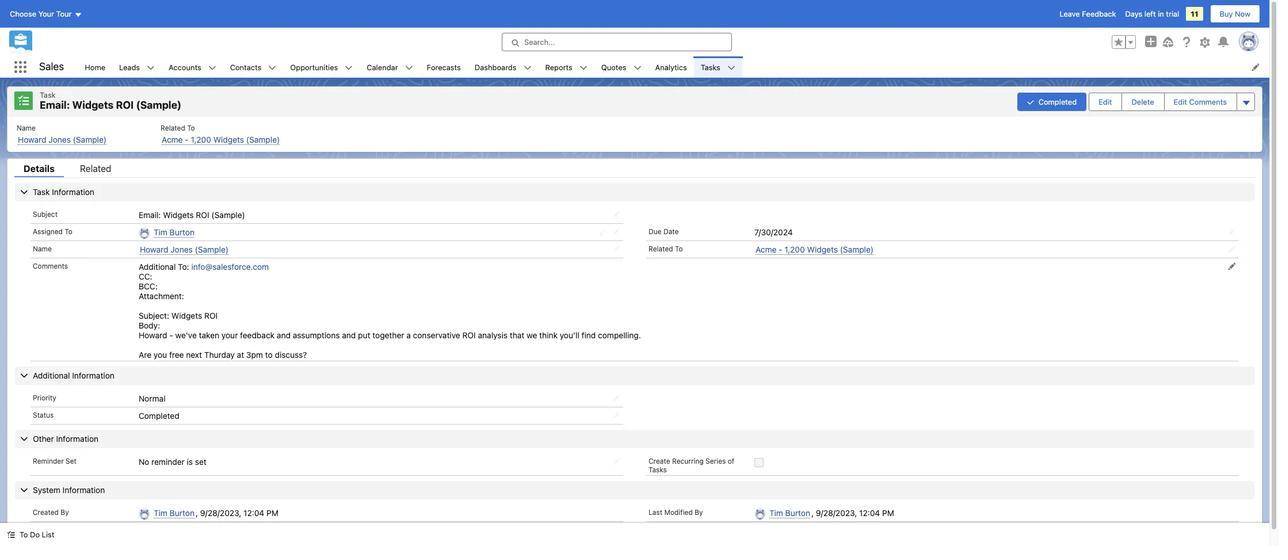 Task type: locate. For each thing, give the bounding box(es) containing it.
howard jones (sample) link up to:
[[140, 245, 229, 255]]

list
[[78, 56, 1270, 78], [7, 117, 1262, 152]]

0 horizontal spatial 9/28/2023,
[[200, 508, 241, 518]]

1 vertical spatial acme - 1,200 widgets (sample) link
[[756, 245, 874, 255]]

text default image inside opportunities list item
[[345, 64, 353, 72]]

0 horizontal spatial completed
[[139, 411, 179, 421]]

0 vertical spatial related
[[161, 123, 185, 132]]

2 pm from the left
[[882, 508, 894, 518]]

2 edit from the left
[[1174, 97, 1187, 106]]

tim burton link for created by
[[154, 508, 195, 518]]

1 horizontal spatial pm
[[882, 508, 894, 518]]

acme
[[162, 134, 183, 144], [756, 245, 777, 254]]

0 vertical spatial task
[[40, 90, 56, 100]]

text default image left the calendar
[[345, 64, 353, 72]]

leads list item
[[112, 56, 162, 78]]

due
[[649, 227, 662, 236]]

,
[[196, 508, 198, 518], [812, 508, 814, 518]]

0 vertical spatial email:
[[40, 99, 70, 111]]

think
[[539, 330, 558, 340]]

text default image inside tasks list item
[[727, 64, 735, 72]]

0 horizontal spatial email:
[[40, 99, 70, 111]]

0 vertical spatial list
[[78, 56, 1270, 78]]

0 vertical spatial tasks
[[701, 62, 721, 72]]

additional information button
[[15, 367, 1255, 385]]

1 vertical spatial task
[[33, 187, 50, 197]]

home
[[85, 62, 105, 72]]

1 horizontal spatial completed
[[1039, 97, 1077, 106]]

priority
[[33, 394, 56, 402]]

0 horizontal spatial ,
[[196, 508, 198, 518]]

2 , from the left
[[812, 508, 814, 518]]

text default image inside "calendar" list item
[[405, 64, 413, 72]]

acme - 1,200 widgets (sample) link
[[162, 134, 280, 145], [756, 245, 874, 255]]

completed left "edit" button
[[1039, 97, 1077, 106]]

2 vertical spatial -
[[169, 330, 173, 340]]

edit left the delete button
[[1099, 97, 1112, 106]]

2 9/28/2023, from the left
[[816, 508, 857, 518]]

you
[[154, 350, 167, 360]]

leave feedback link
[[1060, 9, 1116, 18]]

9/28/2023, for created by
[[200, 508, 241, 518]]

- inside related to acme - 1,200 widgets (sample)
[[185, 134, 189, 144]]

info@salesforce.com
[[191, 262, 269, 272]]

0 vertical spatial comments
[[1189, 97, 1227, 106]]

forecasts
[[427, 62, 461, 72]]

howard inside name howard jones (sample)
[[18, 134, 46, 144]]

0 horizontal spatial text default image
[[345, 64, 353, 72]]

0 horizontal spatial pm
[[267, 508, 279, 518]]

tour
[[56, 9, 72, 18]]

tim
[[154, 227, 167, 237], [154, 508, 167, 518], [770, 508, 783, 518]]

12:04 for created by
[[244, 508, 264, 518]]

at
[[237, 350, 244, 360]]

1 horizontal spatial tasks
[[701, 62, 721, 72]]

text default image for tasks
[[727, 64, 735, 72]]

list containing home
[[78, 56, 1270, 78]]

to for related to acme - 1,200 widgets (sample)
[[187, 123, 195, 132]]

reports link
[[538, 56, 579, 78]]

assigned
[[33, 227, 63, 236]]

text default image inside contacts list item
[[268, 64, 276, 72]]

1 9/28/2023, from the left
[[200, 508, 241, 518]]

tim burton link for last modified by
[[770, 508, 810, 518]]

and up discuss?
[[277, 330, 291, 340]]

no
[[139, 457, 149, 467]]

0 vertical spatial completed
[[1039, 97, 1077, 106]]

0 horizontal spatial 1,200
[[191, 134, 211, 144]]

tasks
[[701, 62, 721, 72], [649, 466, 667, 474]]

0 vertical spatial acme
[[162, 134, 183, 144]]

, for created by
[[196, 508, 198, 518]]

task inside task information dropdown button
[[33, 187, 50, 197]]

2 and from the left
[[342, 330, 356, 340]]

1 horizontal spatial and
[[342, 330, 356, 340]]

created
[[33, 508, 59, 517]]

pm
[[267, 508, 279, 518], [882, 508, 894, 518]]

buy
[[1220, 9, 1233, 18]]

assumptions
[[293, 330, 340, 340]]

howard up details
[[18, 134, 46, 144]]

widgets inside task email: widgets roi (sample)
[[72, 99, 114, 111]]

0 horizontal spatial 12:04
[[244, 508, 264, 518]]

dashboards link
[[468, 56, 523, 78]]

1 horizontal spatial ,
[[812, 508, 814, 518]]

1 vertical spatial group
[[1017, 92, 1255, 112]]

additional inside dropdown button
[[33, 371, 70, 380]]

email: up howard jones (sample)
[[139, 210, 161, 220]]

choose your tour
[[10, 9, 72, 18]]

1 vertical spatial comments
[[33, 262, 68, 270]]

to
[[265, 350, 273, 360]]

tasks inside "create recurring series of tasks"
[[649, 466, 667, 474]]

leave feedback
[[1060, 9, 1116, 18]]

task down "sales" on the top left of page
[[40, 90, 56, 100]]

1 horizontal spatial edit
[[1174, 97, 1187, 106]]

related for related to
[[649, 245, 673, 253]]

task inside task email: widgets roi (sample)
[[40, 90, 56, 100]]

email:
[[40, 99, 70, 111], [139, 210, 161, 220]]

related inside related to acme - 1,200 widgets (sample)
[[161, 123, 185, 132]]

reminder set
[[33, 457, 77, 466]]

name up details
[[17, 123, 36, 132]]

of
[[728, 457, 734, 466]]

calendar list item
[[360, 56, 420, 78]]

information for additional information
[[72, 371, 114, 380]]

0 horizontal spatial acme
[[162, 134, 183, 144]]

by right 'created'
[[61, 508, 69, 517]]

roi down the leads
[[116, 99, 134, 111]]

bcc:
[[139, 281, 158, 291]]

jones up to:
[[171, 245, 193, 254]]

1 vertical spatial name
[[33, 245, 52, 253]]

other information button
[[15, 430, 1255, 448]]

0 vertical spatial acme - 1,200 widgets (sample) link
[[162, 134, 280, 145]]

1 horizontal spatial acme
[[756, 245, 777, 254]]

edit right the delete button
[[1174, 97, 1187, 106]]

additional for additional information
[[33, 371, 70, 380]]

0 horizontal spatial and
[[277, 330, 291, 340]]

created by
[[33, 508, 69, 517]]

2 text default image from the left
[[523, 64, 532, 72]]

0 horizontal spatial howard jones (sample) link
[[18, 134, 107, 145]]

text default image for dashboards
[[523, 64, 532, 72]]

1 horizontal spatial related
[[161, 123, 185, 132]]

dashboards list item
[[468, 56, 538, 78]]

series
[[706, 457, 726, 466]]

related link
[[71, 163, 121, 177]]

0 vertical spatial additional
[[139, 262, 176, 272]]

additional inside additional to: info@salesforce.com cc: bcc: attachment: subject: widgets roi body: howard - we've taken your feedback and assumptions and put together a conservative roi analysis that we think you'll find compelling. are you free next thurday at 3pm to discuss?
[[139, 262, 176, 272]]

search...
[[524, 37, 555, 47]]

howard
[[18, 134, 46, 144], [140, 245, 168, 254], [139, 330, 167, 340]]

subject:
[[139, 311, 169, 320]]

roi inside task email: widgets roi (sample)
[[116, 99, 134, 111]]

completed down the normal
[[139, 411, 179, 421]]

- inside 'acme - 1,200 widgets (sample)' link
[[779, 245, 783, 254]]

in
[[1158, 9, 1164, 18]]

leads link
[[112, 56, 147, 78]]

task down details link
[[33, 187, 50, 197]]

list containing howard jones (sample)
[[7, 117, 1262, 152]]

additional up priority
[[33, 371, 70, 380]]

1 vertical spatial related
[[80, 163, 111, 174]]

name for name
[[33, 245, 52, 253]]

2 by from the left
[[695, 508, 703, 517]]

tasks right the analytics link
[[701, 62, 721, 72]]

1 , 9/28/2023, 12:04 pm from the left
[[196, 508, 279, 518]]

last modified by
[[649, 508, 703, 517]]

1 horizontal spatial howard jones (sample) link
[[140, 245, 229, 255]]

3pm
[[246, 350, 263, 360]]

1 and from the left
[[277, 330, 291, 340]]

edit button
[[1090, 93, 1121, 110]]

edit comments button
[[1165, 93, 1236, 110]]

email: up name howard jones (sample) at the left top of the page
[[40, 99, 70, 111]]

text default image inside reports list item
[[579, 64, 588, 72]]

system
[[33, 485, 60, 495]]

by right modified
[[695, 508, 703, 517]]

and left put
[[342, 330, 356, 340]]

2 horizontal spatial related
[[649, 245, 673, 253]]

other information
[[33, 434, 99, 444]]

1 pm from the left
[[267, 508, 279, 518]]

roi left analysis
[[462, 330, 476, 340]]

1 horizontal spatial acme - 1,200 widgets (sample) link
[[756, 245, 874, 255]]

together
[[373, 330, 404, 340]]

0 vertical spatial -
[[185, 134, 189, 144]]

1 horizontal spatial , 9/28/2023, 12:04 pm
[[812, 508, 894, 518]]

1 horizontal spatial 9/28/2023,
[[816, 508, 857, 518]]

1 , from the left
[[196, 508, 198, 518]]

0 vertical spatial 1,200
[[191, 134, 211, 144]]

0 horizontal spatial by
[[61, 508, 69, 517]]

0 vertical spatial jones
[[49, 134, 71, 144]]

task email: widgets roi (sample)
[[40, 90, 181, 111]]

your
[[222, 330, 238, 340]]

1 horizontal spatial -
[[185, 134, 189, 144]]

text default image for opportunities
[[345, 64, 353, 72]]

to for assigned to
[[65, 227, 72, 236]]

(sample) inside related to acme - 1,200 widgets (sample)
[[246, 134, 280, 144]]

0 vertical spatial howard
[[18, 134, 46, 144]]

task for email:
[[40, 90, 56, 100]]

text default image down search...
[[523, 64, 532, 72]]

howard jones (sample) link up details
[[18, 134, 107, 145]]

(sample) inside name howard jones (sample)
[[73, 134, 107, 144]]

(sample) inside task email: widgets roi (sample)
[[136, 99, 181, 111]]

group
[[1112, 35, 1136, 49], [1017, 92, 1255, 112]]

1 vertical spatial tasks
[[649, 466, 667, 474]]

1 horizontal spatial additional
[[139, 262, 176, 272]]

analytics link
[[648, 56, 694, 78]]

1 horizontal spatial comments
[[1189, 97, 1227, 106]]

1 12:04 from the left
[[244, 508, 264, 518]]

0 horizontal spatial edit
[[1099, 97, 1112, 106]]

email: widgets roi (sample)
[[139, 210, 245, 220]]

0 horizontal spatial related
[[80, 163, 111, 174]]

1 vertical spatial -
[[779, 245, 783, 254]]

text default image inside accounts list item
[[208, 64, 216, 72]]

text default image for leads
[[147, 64, 155, 72]]

text default image inside the 'dashboards' list item
[[523, 64, 532, 72]]

1 by from the left
[[61, 508, 69, 517]]

1 vertical spatial acme
[[756, 245, 777, 254]]

info@salesforce.com link
[[191, 262, 269, 272]]

text default image inside to do list "button"
[[7, 531, 15, 539]]

1 horizontal spatial by
[[695, 508, 703, 517]]

search... button
[[502, 33, 732, 51]]

name inside name howard jones (sample)
[[17, 123, 36, 132]]

details link
[[14, 163, 64, 177]]

2 12:04 from the left
[[859, 508, 880, 518]]

7/30/2024
[[755, 227, 793, 237]]

free
[[169, 350, 184, 360]]

2 horizontal spatial -
[[779, 245, 783, 254]]

task information
[[33, 187, 94, 197]]

text default image
[[345, 64, 353, 72], [523, 64, 532, 72]]

to inside related to acme - 1,200 widgets (sample)
[[187, 123, 195, 132]]

text default image inside 'leads' list item
[[147, 64, 155, 72]]

1 vertical spatial list
[[7, 117, 1262, 152]]

, 9/28/2023, 12:04 pm for created by
[[196, 508, 279, 518]]

due date
[[649, 227, 679, 236]]

additional up bcc: in the bottom of the page
[[139, 262, 176, 272]]

text default image
[[147, 64, 155, 72], [208, 64, 216, 72], [268, 64, 276, 72], [405, 64, 413, 72], [579, 64, 588, 72], [633, 64, 641, 72], [727, 64, 735, 72], [7, 531, 15, 539]]

0 horizontal spatial -
[[169, 330, 173, 340]]

2 vertical spatial related
[[649, 245, 673, 253]]

comments
[[1189, 97, 1227, 106], [33, 262, 68, 270]]

0 horizontal spatial acme - 1,200 widgets (sample) link
[[162, 134, 280, 145]]

to for related to
[[675, 245, 683, 253]]

subject
[[33, 210, 58, 218]]

jones up details
[[49, 134, 71, 144]]

1 horizontal spatial jones
[[171, 245, 193, 254]]

information for other information
[[56, 434, 99, 444]]

howard down subject:
[[139, 330, 167, 340]]

roi up howard jones (sample)
[[196, 210, 209, 220]]

left
[[1145, 9, 1156, 18]]

tasks inside list item
[[701, 62, 721, 72]]

contacts list item
[[223, 56, 283, 78]]

1 text default image from the left
[[345, 64, 353, 72]]

1 vertical spatial additional
[[33, 371, 70, 380]]

widgets
[[72, 99, 114, 111], [213, 134, 244, 144], [163, 210, 194, 220], [807, 245, 838, 254], [171, 311, 202, 320]]

1 horizontal spatial text default image
[[523, 64, 532, 72]]

1 horizontal spatial 12:04
[[859, 508, 880, 518]]

2 , 9/28/2023, 12:04 pm from the left
[[812, 508, 894, 518]]

you'll
[[560, 330, 580, 340]]

additional for additional to: info@salesforce.com cc: bcc: attachment: subject: widgets roi body: howard - we've taken your feedback and assumptions and put together a conservative roi analysis that we think you'll find compelling. are you free next thurday at 3pm to discuss?
[[139, 262, 176, 272]]

1 vertical spatial howard
[[140, 245, 168, 254]]

name down "assigned"
[[33, 245, 52, 253]]

1 vertical spatial 1,200
[[785, 245, 805, 254]]

create
[[649, 457, 670, 466]]

12:04
[[244, 508, 264, 518], [859, 508, 880, 518]]

0 horizontal spatial tasks
[[649, 466, 667, 474]]

1 vertical spatial email:
[[139, 210, 161, 220]]

tasks up system information dropdown button
[[649, 466, 667, 474]]

text default image inside quotes list item
[[633, 64, 641, 72]]

choose your tour button
[[9, 5, 83, 23]]

widgets inside related to acme - 1,200 widgets (sample)
[[213, 134, 244, 144]]

0 horizontal spatial additional
[[33, 371, 70, 380]]

0 horizontal spatial , 9/28/2023, 12:04 pm
[[196, 508, 279, 518]]

days left in trial
[[1125, 9, 1180, 18]]

tasks link
[[694, 56, 727, 78]]

howard up cc:
[[140, 245, 168, 254]]

to inside to do list "button"
[[20, 530, 28, 539]]

2 vertical spatial howard
[[139, 330, 167, 340]]

pm for last modified by
[[882, 508, 894, 518]]

0 horizontal spatial jones
[[49, 134, 71, 144]]

1 edit from the left
[[1099, 97, 1112, 106]]

text default image for quotes
[[633, 64, 641, 72]]

burton for last modified by
[[785, 508, 810, 518]]

accounts link
[[162, 56, 208, 78]]

0 vertical spatial name
[[17, 123, 36, 132]]



Task type: vqa. For each thing, say whether or not it's contained in the screenshot.
text default icon in the "Reports" List Item
no



Task type: describe. For each thing, give the bounding box(es) containing it.
howard jones (sample)
[[140, 245, 229, 254]]

other
[[33, 434, 54, 444]]

related for related
[[80, 163, 111, 174]]

find
[[582, 330, 596, 340]]

taken
[[199, 330, 219, 340]]

information for task information
[[52, 187, 94, 197]]

roi up taken
[[204, 311, 218, 320]]

information for system information
[[63, 485, 105, 495]]

put
[[358, 330, 370, 340]]

quotes link
[[594, 56, 633, 78]]

reports list item
[[538, 56, 594, 78]]

analysis
[[478, 330, 508, 340]]

comments inside edit comments button
[[1189, 97, 1227, 106]]

home link
[[78, 56, 112, 78]]

list for leave feedback link
[[78, 56, 1270, 78]]

next
[[186, 350, 202, 360]]

additional to: info@salesforce.com cc: bcc: attachment: subject: widgets roi body: howard - we've taken your feedback and assumptions and put together a conservative roi analysis that we think you'll find compelling. are you free next thurday at 3pm to discuss?
[[139, 262, 641, 360]]

, 9/28/2023, 12:04 pm for last modified by
[[812, 508, 894, 518]]

leads
[[119, 62, 140, 72]]

forecasts link
[[420, 56, 468, 78]]

text default image for contacts
[[268, 64, 276, 72]]

we've
[[175, 330, 197, 340]]

calendar link
[[360, 56, 405, 78]]

0 vertical spatial howard jones (sample) link
[[18, 134, 107, 145]]

9/28/2023, for last modified by
[[816, 508, 857, 518]]

feedback
[[240, 330, 275, 340]]

pm for created by
[[267, 508, 279, 518]]

delete button
[[1123, 93, 1164, 110]]

, for last modified by
[[812, 508, 814, 518]]

1 vertical spatial howard jones (sample) link
[[140, 245, 229, 255]]

create recurring series of tasks
[[649, 457, 734, 474]]

choose
[[10, 9, 36, 18]]

tim for created by
[[154, 508, 167, 518]]

acme inside related to acme - 1,200 widgets (sample)
[[162, 134, 183, 144]]

tim burton for last modified by
[[770, 508, 810, 518]]

analytics
[[655, 62, 687, 72]]

your
[[38, 9, 54, 18]]

edit comments
[[1174, 97, 1227, 106]]

email: inside task email: widgets roi (sample)
[[40, 99, 70, 111]]

completed inside button
[[1039, 97, 1077, 106]]

1 horizontal spatial 1,200
[[785, 245, 805, 254]]

leave
[[1060, 9, 1080, 18]]

system information
[[33, 485, 105, 495]]

1,200 inside related to acme - 1,200 widgets (sample)
[[191, 134, 211, 144]]

cc:
[[139, 272, 152, 281]]

related to acme - 1,200 widgets (sample)
[[161, 123, 280, 144]]

opportunities
[[290, 62, 338, 72]]

name for name howard jones (sample)
[[17, 123, 36, 132]]

dashboards
[[475, 62, 517, 72]]

date
[[664, 227, 679, 236]]

to do list button
[[0, 523, 61, 546]]

name howard jones (sample)
[[17, 123, 107, 144]]

group containing completed
[[1017, 92, 1255, 112]]

to do list
[[20, 530, 54, 539]]

1 vertical spatial completed
[[139, 411, 179, 421]]

is
[[187, 457, 193, 467]]

body:
[[139, 320, 160, 330]]

1 horizontal spatial email:
[[139, 210, 161, 220]]

reports
[[545, 62, 573, 72]]

buy now
[[1220, 9, 1251, 18]]

0 vertical spatial group
[[1112, 35, 1136, 49]]

jones inside name howard jones (sample)
[[49, 134, 71, 144]]

buy now button
[[1210, 5, 1260, 23]]

completed button
[[1017, 93, 1087, 111]]

edit for edit
[[1099, 97, 1112, 106]]

trial
[[1166, 9, 1180, 18]]

attachment:
[[139, 291, 184, 301]]

0 horizontal spatial comments
[[33, 262, 68, 270]]

thurday
[[204, 350, 235, 360]]

set
[[66, 457, 77, 466]]

1 vertical spatial jones
[[171, 245, 193, 254]]

list
[[42, 530, 54, 539]]

tim burton for created by
[[154, 508, 195, 518]]

normal
[[139, 394, 166, 403]]

text default image for accounts
[[208, 64, 216, 72]]

a
[[407, 330, 411, 340]]

we
[[527, 330, 537, 340]]

feedback
[[1082, 9, 1116, 18]]

list for home link
[[7, 117, 1262, 152]]

reminder
[[151, 457, 185, 467]]

conservative
[[413, 330, 460, 340]]

accounts list item
[[162, 56, 223, 78]]

to:
[[178, 262, 189, 272]]

delete
[[1132, 97, 1154, 106]]

quotes list item
[[594, 56, 648, 78]]

text default image for reports
[[579, 64, 588, 72]]

contacts
[[230, 62, 262, 72]]

task for information
[[33, 187, 50, 197]]

are
[[139, 350, 151, 360]]

opportunities link
[[283, 56, 345, 78]]

set
[[195, 457, 207, 467]]

- inside additional to: info@salesforce.com cc: bcc: attachment: subject: widgets roi body: howard - we've taken your feedback and assumptions and put together a conservative roi analysis that we think you'll find compelling. are you free next thurday at 3pm to discuss?
[[169, 330, 173, 340]]

widgets inside additional to: info@salesforce.com cc: bcc: attachment: subject: widgets roi body: howard - we've taken your feedback and assumptions and put together a conservative roi analysis that we think you'll find compelling. are you free next thurday at 3pm to discuss?
[[171, 311, 202, 320]]

details
[[24, 163, 55, 174]]

acme - 1,200 widgets (sample)
[[756, 245, 874, 254]]

howard inside additional to: info@salesforce.com cc: bcc: attachment: subject: widgets roi body: howard - we've taken your feedback and assumptions and put together a conservative roi analysis that we think you'll find compelling. are you free next thurday at 3pm to discuss?
[[139, 330, 167, 340]]

that
[[510, 330, 525, 340]]

additional information
[[33, 371, 114, 380]]

status
[[33, 411, 54, 419]]

days
[[1125, 9, 1143, 18]]

text default image for calendar
[[405, 64, 413, 72]]

opportunities list item
[[283, 56, 360, 78]]

12:04 for last modified by
[[859, 508, 880, 518]]

tasks list item
[[694, 56, 742, 78]]

discuss?
[[275, 350, 307, 360]]

tim for last modified by
[[770, 508, 783, 518]]

related for related to acme - 1,200 widgets (sample)
[[161, 123, 185, 132]]

no reminder is set
[[139, 457, 207, 467]]

accounts
[[169, 62, 201, 72]]

reminder
[[33, 457, 64, 466]]

calendar
[[367, 62, 398, 72]]

burton for created by
[[170, 508, 195, 518]]

edit for edit comments
[[1174, 97, 1187, 106]]



